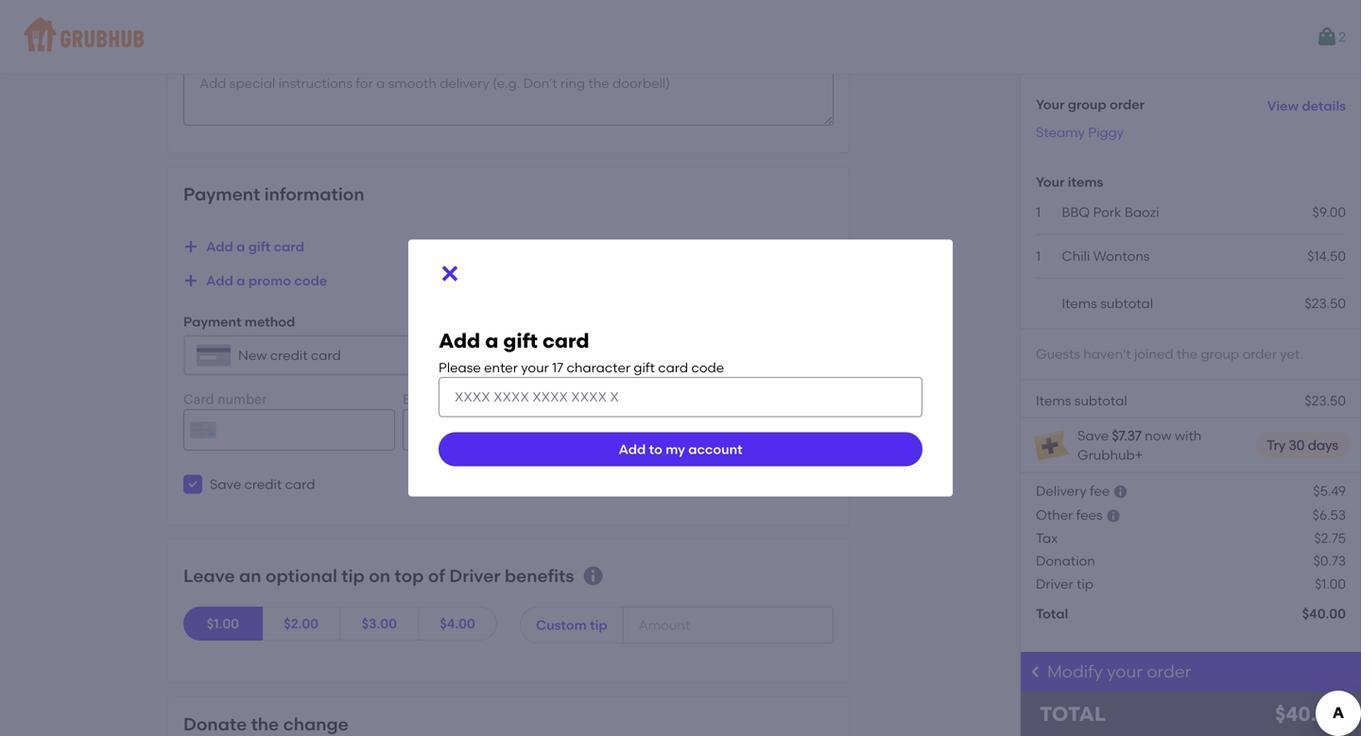 Task type: vqa. For each thing, say whether or not it's contained in the screenshot.
2nd "Hamachi" from the right
no



Task type: describe. For each thing, give the bounding box(es) containing it.
2 $23.50 from the top
[[1306, 393, 1347, 409]]

tip for custom tip
[[590, 617, 608, 634]]

0 vertical spatial $40.00
[[1303, 606, 1347, 622]]

$5.49
[[1314, 483, 1347, 500]]

donate
[[183, 715, 247, 735]]

$7.37
[[1113, 428, 1142, 444]]

1 vertical spatial subtotal
[[1075, 393, 1128, 409]]

2 horizontal spatial gift
[[634, 360, 655, 376]]

credit for new
[[270, 347, 308, 364]]

order for modify your order
[[1148, 662, 1192, 682]]

card up please enter your 17 character gift card code 'text field'
[[659, 360, 689, 376]]

try
[[1268, 438, 1287, 454]]

your items
[[1037, 174, 1104, 190]]

details
[[1303, 98, 1347, 114]]

svg image up please
[[439, 263, 462, 285]]

leave an optional tip on top of driver benefits
[[183, 566, 574, 587]]

$6.53
[[1313, 507, 1347, 523]]

chili
[[1062, 248, 1091, 264]]

2
[[1339, 29, 1347, 45]]

information
[[264, 184, 365, 205]]

payment information
[[183, 184, 365, 205]]

payment for payment information
[[183, 184, 260, 205]]

$3.00
[[362, 616, 397, 632]]

Notes for the driver text field
[[183, 57, 834, 126]]

yet.
[[1281, 346, 1304, 362]]

svg image up custom tip
[[582, 565, 605, 588]]

method
[[245, 314, 295, 330]]

svg image for add a gift card
[[183, 239, 199, 254]]

please enter your 17 character gift card code
[[439, 360, 725, 376]]

try 30 days
[[1268, 438, 1339, 454]]

custom tip button
[[520, 607, 624, 644]]

now
[[1146, 428, 1172, 444]]

$1.00 inside button
[[207, 616, 239, 632]]

with
[[1175, 428, 1202, 444]]

on
[[369, 566, 391, 587]]

$9.00
[[1313, 204, 1347, 220]]

benefits
[[505, 566, 574, 587]]

save credit card
[[210, 477, 315, 493]]

your for $40.00
[[1037, 96, 1065, 112]]

haven't
[[1084, 346, 1132, 362]]

0 vertical spatial items
[[1062, 296, 1098, 312]]

new
[[238, 347, 267, 364]]

joined
[[1135, 346, 1174, 362]]

now with grubhub+
[[1078, 428, 1202, 463]]

tax
[[1037, 530, 1059, 546]]

30
[[1290, 438, 1306, 454]]

bbq
[[1062, 204, 1091, 220]]

new credit card
[[238, 347, 341, 364]]

bbq pork baozi
[[1062, 204, 1160, 220]]

$2.00
[[284, 616, 319, 632]]

steamy piggy
[[1037, 124, 1125, 140]]

svg image right fees
[[1106, 509, 1122, 524]]

view details button
[[1268, 89, 1347, 123]]

view details
[[1268, 98, 1347, 114]]

subscription badge image
[[1033, 427, 1071, 465]]

your for save
[[1037, 174, 1065, 190]]

character
[[567, 360, 631, 376]]

custom tip
[[536, 617, 608, 634]]

payment method
[[183, 314, 295, 330]]

gift inside button
[[249, 239, 271, 255]]

add a gift card inside add a gift card button
[[206, 239, 304, 255]]

modify your order
[[1048, 662, 1192, 682]]

piggy
[[1089, 124, 1125, 140]]

svg image left save credit card
[[187, 479, 199, 490]]

fee
[[1090, 483, 1111, 500]]

$0.73
[[1314, 553, 1347, 569]]

svg image for add a promo code
[[183, 273, 199, 288]]

1 horizontal spatial driver
[[1037, 576, 1074, 592]]

view
[[1268, 98, 1299, 114]]

$2.75
[[1315, 530, 1347, 546]]

order for your group order
[[1110, 96, 1145, 112]]

card inside button
[[274, 239, 304, 255]]

to
[[649, 441, 663, 458]]

save $7.37
[[1078, 428, 1142, 444]]



Task type: locate. For each thing, give the bounding box(es) containing it.
a up add a promo code button
[[237, 239, 245, 255]]

top
[[395, 566, 424, 587]]

0 vertical spatial credit
[[270, 347, 308, 364]]

svg image right fee
[[1114, 485, 1129, 500]]

add
[[206, 239, 233, 255], [206, 273, 233, 289], [439, 329, 481, 353], [619, 441, 646, 458]]

delivery fee
[[1037, 483, 1111, 500]]

2 horizontal spatial tip
[[1077, 576, 1094, 592]]

total down driver tip
[[1037, 606, 1069, 622]]

$23.50
[[1306, 296, 1347, 312], [1306, 393, 1347, 409]]

subtotal up save $7.37
[[1075, 393, 1128, 409]]

0 vertical spatial your
[[521, 360, 549, 376]]

add a promo code button
[[183, 264, 327, 298]]

your right modify
[[1108, 662, 1143, 682]]

modify
[[1048, 662, 1103, 682]]

0 horizontal spatial add a gift card
[[206, 239, 304, 255]]

add a gift card button
[[183, 230, 304, 264]]

group
[[1068, 96, 1107, 112], [1202, 346, 1240, 362]]

guests
[[1037, 346, 1081, 362]]

1 vertical spatial $40.00
[[1276, 703, 1343, 727]]

baozi
[[1125, 204, 1160, 220]]

payment for payment method
[[183, 314, 242, 330]]

gift up enter
[[504, 329, 538, 353]]

credit for save
[[244, 477, 282, 493]]

driver right the "of"
[[450, 566, 501, 587]]

add left to
[[619, 441, 646, 458]]

1 for bbq pork baozi
[[1037, 204, 1041, 220]]

subtotal
[[1101, 296, 1154, 312], [1075, 393, 1128, 409]]

code up please enter your 17 character gift card code 'text field'
[[692, 360, 725, 376]]

1 vertical spatial $1.00
[[207, 616, 239, 632]]

card right new
[[311, 347, 341, 364]]

1 vertical spatial gift
[[504, 329, 538, 353]]

1 left chili
[[1037, 248, 1041, 264]]

svg image inside add a promo code button
[[183, 273, 199, 288]]

add up please
[[439, 329, 481, 353]]

0 vertical spatial total
[[1037, 606, 1069, 622]]

the right joined
[[1177, 346, 1198, 362]]

svg image
[[439, 263, 462, 285], [187, 479, 199, 490], [1106, 509, 1122, 524], [582, 565, 605, 588]]

leave
[[183, 566, 235, 587]]

order left yet.
[[1243, 346, 1278, 362]]

code right the promo
[[294, 273, 327, 289]]

payment up new
[[183, 314, 242, 330]]

a
[[237, 239, 245, 255], [237, 273, 245, 289], [485, 329, 499, 353]]

change
[[283, 715, 349, 735]]

1 vertical spatial your
[[1037, 174, 1065, 190]]

2 button
[[1317, 20, 1347, 54]]

$23.50 down the $14.50
[[1306, 296, 1347, 312]]

0 vertical spatial save
[[1078, 428, 1109, 444]]

steamy
[[1037, 124, 1086, 140]]

2 your from the top
[[1037, 174, 1065, 190]]

payment
[[183, 184, 260, 205], [183, 314, 242, 330]]

of
[[428, 566, 445, 587]]

the
[[1177, 346, 1198, 362], [251, 715, 279, 735]]

main navigation navigation
[[0, 0, 1362, 74]]

add inside "button"
[[619, 441, 646, 458]]

$2.00 button
[[262, 607, 341, 641]]

1 horizontal spatial your
[[1108, 662, 1143, 682]]

1 for chili wontons
[[1037, 248, 1041, 264]]

gift up add a promo code button
[[249, 239, 271, 255]]

driver
[[450, 566, 501, 587], [1037, 576, 1074, 592]]

0 vertical spatial a
[[237, 239, 245, 255]]

add to my account
[[619, 441, 743, 458]]

0 horizontal spatial the
[[251, 715, 279, 735]]

order
[[1110, 96, 1145, 112], [1243, 346, 1278, 362], [1148, 662, 1192, 682]]

0 vertical spatial code
[[294, 273, 327, 289]]

0 horizontal spatial order
[[1110, 96, 1145, 112]]

$1.00 down leave
[[207, 616, 239, 632]]

items
[[1062, 296, 1098, 312], [1037, 393, 1072, 409]]

1 horizontal spatial code
[[692, 360, 725, 376]]

credit right new
[[270, 347, 308, 364]]

$40.00
[[1303, 606, 1347, 622], [1276, 703, 1343, 727]]

svg image down add a gift card button
[[183, 273, 199, 288]]

enter
[[484, 360, 518, 376]]

0 horizontal spatial your
[[521, 360, 549, 376]]

add a promo code
[[206, 273, 327, 289]]

0 vertical spatial $23.50
[[1306, 296, 1347, 312]]

1 vertical spatial code
[[692, 360, 725, 376]]

1 horizontal spatial save
[[1078, 428, 1109, 444]]

other
[[1037, 507, 1074, 523]]

please
[[439, 360, 481, 376]]

tip
[[342, 566, 365, 587], [1077, 576, 1094, 592], [590, 617, 608, 634]]

optional
[[266, 566, 337, 587]]

1 horizontal spatial the
[[1177, 346, 1198, 362]]

1 vertical spatial 1
[[1037, 248, 1041, 264]]

total down modify
[[1040, 703, 1107, 727]]

1 payment from the top
[[183, 184, 260, 205]]

your
[[1037, 96, 1065, 112], [1037, 174, 1065, 190]]

driver down donation
[[1037, 576, 1074, 592]]

card up 17
[[543, 329, 590, 353]]

0 vertical spatial subtotal
[[1101, 296, 1154, 312]]

tip down donation
[[1077, 576, 1094, 592]]

donation
[[1037, 553, 1096, 569]]

delivery
[[1037, 483, 1087, 500]]

1 vertical spatial items subtotal
[[1037, 393, 1128, 409]]

wontons
[[1094, 248, 1151, 264]]

fees
[[1077, 507, 1103, 523]]

gift
[[249, 239, 271, 255], [504, 329, 538, 353], [634, 360, 655, 376]]

add up add a promo code button
[[206, 239, 233, 255]]

$1.00
[[1316, 576, 1347, 592], [207, 616, 239, 632]]

a inside add a promo code button
[[237, 273, 245, 289]]

days
[[1309, 438, 1339, 454]]

add to my account button
[[439, 433, 923, 467]]

0 vertical spatial the
[[1177, 346, 1198, 362]]

group right joined
[[1202, 346, 1240, 362]]

0 vertical spatial your
[[1037, 96, 1065, 112]]

save
[[1078, 428, 1109, 444], [210, 477, 241, 493]]

0 horizontal spatial tip
[[342, 566, 365, 587]]

0 horizontal spatial driver
[[450, 566, 501, 587]]

a inside add a gift card button
[[237, 239, 245, 255]]

0 vertical spatial order
[[1110, 96, 1145, 112]]

2 horizontal spatial order
[[1243, 346, 1278, 362]]

save for save $7.37
[[1078, 428, 1109, 444]]

code inside button
[[294, 273, 327, 289]]

add a gift card up enter
[[439, 329, 590, 353]]

1 $23.50 from the top
[[1306, 296, 1347, 312]]

order right modify
[[1148, 662, 1192, 682]]

your up steamy
[[1037, 96, 1065, 112]]

$4.00
[[440, 616, 476, 632]]

save up grubhub+ on the right bottom of page
[[1078, 428, 1109, 444]]

1 vertical spatial order
[[1243, 346, 1278, 362]]

driver tip
[[1037, 576, 1094, 592]]

1 horizontal spatial tip
[[590, 617, 608, 634]]

2 payment from the top
[[183, 314, 242, 330]]

account
[[689, 441, 743, 458]]

1 horizontal spatial add a gift card
[[439, 329, 590, 353]]

card up the promo
[[274, 239, 304, 255]]

tip inside button
[[590, 617, 608, 634]]

your
[[521, 360, 549, 376], [1108, 662, 1143, 682]]

card up optional
[[285, 477, 315, 493]]

group up steamy piggy link on the right
[[1068, 96, 1107, 112]]

subtotal down wontons
[[1101, 296, 1154, 312]]

payment up add a gift card button
[[183, 184, 260, 205]]

a for svg icon in add a promo code button
[[237, 273, 245, 289]]

tip left on
[[342, 566, 365, 587]]

code
[[294, 273, 327, 289], [692, 360, 725, 376]]

0 horizontal spatial gift
[[249, 239, 271, 255]]

items subtotal
[[1062, 296, 1154, 312], [1037, 393, 1128, 409]]

order up piggy
[[1110, 96, 1145, 112]]

1 left bbq
[[1037, 204, 1041, 220]]

credit up the an
[[244, 477, 282, 493]]

gift right character on the left of the page
[[634, 360, 655, 376]]

1 vertical spatial a
[[237, 273, 245, 289]]

other fees
[[1037, 507, 1103, 523]]

items subtotal down chili wontons
[[1062, 296, 1154, 312]]

0 vertical spatial $1.00
[[1316, 576, 1347, 592]]

items down chili
[[1062, 296, 1098, 312]]

a for svg icon in add a gift card button
[[237, 239, 245, 255]]

my
[[666, 441, 686, 458]]

2 vertical spatial gift
[[634, 360, 655, 376]]

guests haven't joined the group order yet.
[[1037, 346, 1304, 362]]

your left items
[[1037, 174, 1065, 190]]

17
[[552, 360, 564, 376]]

chili wontons
[[1062, 248, 1151, 264]]

0 vertical spatial add a gift card
[[206, 239, 304, 255]]

1 vertical spatial total
[[1040, 703, 1107, 727]]

1 your from the top
[[1037, 96, 1065, 112]]

credit
[[270, 347, 308, 364], [244, 477, 282, 493]]

Please enter your 17 character gift card code text field
[[439, 377, 923, 418]]

items
[[1068, 174, 1104, 190]]

1 1 from the top
[[1037, 204, 1041, 220]]

tip right custom
[[590, 617, 608, 634]]

$14.50
[[1308, 248, 1347, 264]]

0 vertical spatial gift
[[249, 239, 271, 255]]

1
[[1037, 204, 1041, 220], [1037, 248, 1041, 264]]

save for save credit card
[[210, 477, 241, 493]]

1 vertical spatial group
[[1202, 346, 1240, 362]]

$4.00 button
[[418, 607, 497, 641]]

svg image up add a promo code button
[[183, 239, 199, 254]]

$3.00 button
[[340, 607, 419, 641]]

a left the promo
[[237, 273, 245, 289]]

an
[[239, 566, 262, 587]]

tip for driver tip
[[1077, 576, 1094, 592]]

your left 17
[[521, 360, 549, 376]]

1 vertical spatial add a gift card
[[439, 329, 590, 353]]

the right donate
[[251, 715, 279, 735]]

custom
[[536, 617, 587, 634]]

2 vertical spatial svg image
[[1114, 485, 1129, 500]]

your group order
[[1037, 96, 1145, 112]]

a up enter
[[485, 329, 499, 353]]

promo
[[249, 273, 291, 289]]

1 horizontal spatial order
[[1148, 662, 1192, 682]]

1 vertical spatial payment
[[183, 314, 242, 330]]

0 horizontal spatial code
[[294, 273, 327, 289]]

0 vertical spatial svg image
[[183, 239, 199, 254]]

1 vertical spatial your
[[1108, 662, 1143, 682]]

0 horizontal spatial group
[[1068, 96, 1107, 112]]

svg image
[[183, 239, 199, 254], [183, 273, 199, 288], [1114, 485, 1129, 500]]

2 1 from the top
[[1037, 248, 1041, 264]]

0 horizontal spatial save
[[210, 477, 241, 493]]

0 horizontal spatial $1.00
[[207, 616, 239, 632]]

0 vertical spatial payment
[[183, 184, 260, 205]]

items subtotal up save $7.37
[[1037, 393, 1128, 409]]

0 vertical spatial items subtotal
[[1062, 296, 1154, 312]]

grubhub+
[[1078, 447, 1144, 463]]

0 vertical spatial group
[[1068, 96, 1107, 112]]

steamy piggy link
[[1037, 124, 1125, 140]]

1 vertical spatial save
[[210, 477, 241, 493]]

$1.00 button
[[183, 607, 263, 641]]

$1.00 down $0.73
[[1316, 576, 1347, 592]]

1 vertical spatial credit
[[244, 477, 282, 493]]

2 vertical spatial a
[[485, 329, 499, 353]]

add a gift card up add a promo code button
[[206, 239, 304, 255]]

items up subscription badge icon
[[1037, 393, 1072, 409]]

donate the change
[[183, 715, 349, 735]]

1 horizontal spatial $1.00
[[1316, 576, 1347, 592]]

pork
[[1094, 204, 1122, 220]]

1 vertical spatial $23.50
[[1306, 393, 1347, 409]]

1 vertical spatial the
[[251, 715, 279, 735]]

1 vertical spatial items
[[1037, 393, 1072, 409]]

2 vertical spatial order
[[1148, 662, 1192, 682]]

add down add a gift card button
[[206, 273, 233, 289]]

$23.50 up days
[[1306, 393, 1347, 409]]

1 horizontal spatial group
[[1202, 346, 1240, 362]]

1 vertical spatial svg image
[[183, 273, 199, 288]]

svg image inside add a gift card button
[[183, 239, 199, 254]]

0 vertical spatial 1
[[1037, 204, 1041, 220]]

1 horizontal spatial gift
[[504, 329, 538, 353]]

save up leave
[[210, 477, 241, 493]]



